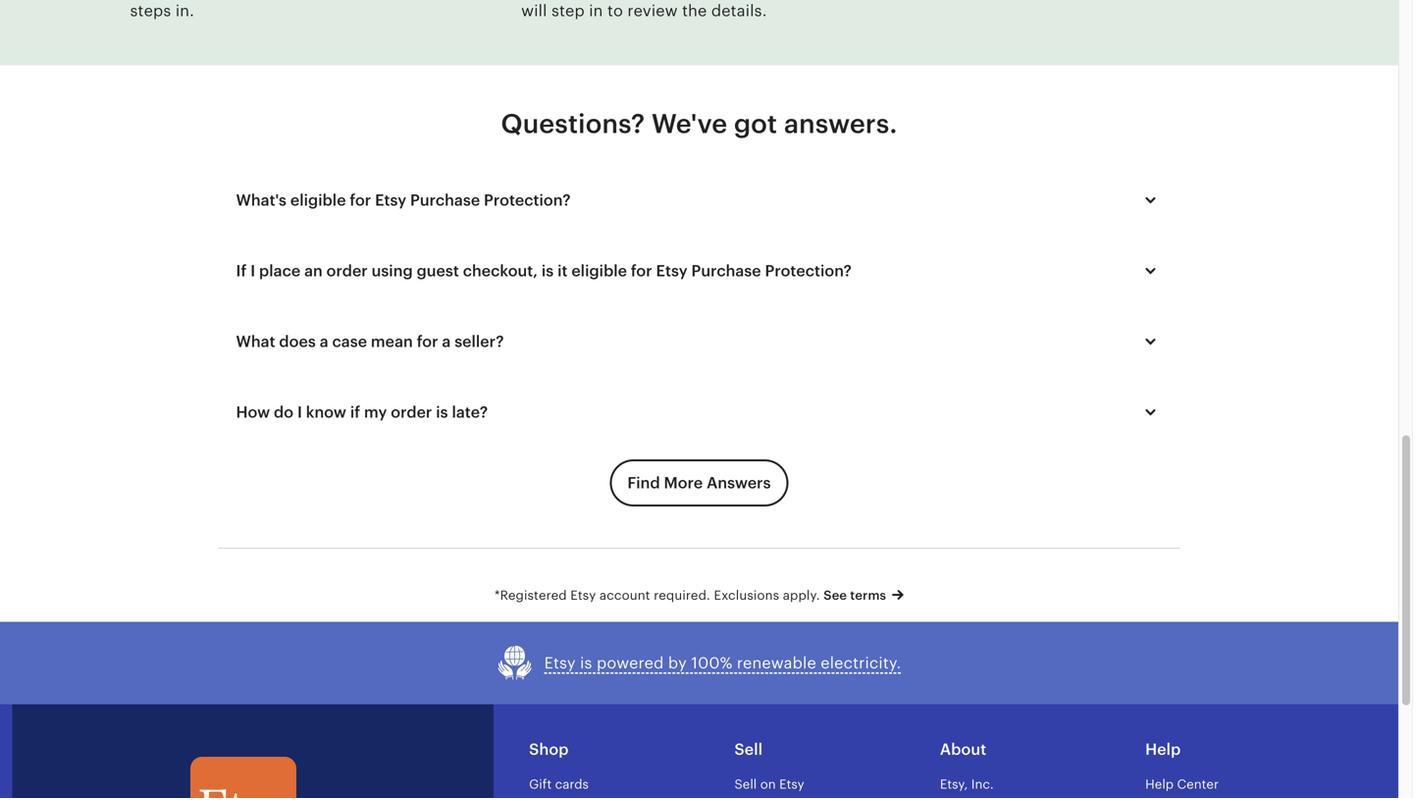 Task type: vqa. For each thing, say whether or not it's contained in the screenshot.


Task type: describe. For each thing, give the bounding box(es) containing it.
how
[[236, 403, 270, 421]]

help for help
[[1146, 741, 1182, 759]]

0 horizontal spatial purchase
[[410, 191, 480, 209]]

got
[[734, 109, 778, 139]]

etsy is powered by 100% renewable electricity. button
[[497, 646, 902, 681]]

1 horizontal spatial for
[[417, 333, 438, 350]]

protection? inside if i place an order using guest checkout, is it eligible for etsy purchase protection? dropdown button
[[765, 262, 852, 280]]

late?
[[452, 403, 488, 421]]

on
[[761, 777, 776, 792]]

is inside how do i know if my order is late? dropdown button
[[436, 403, 448, 421]]

*registered etsy account required. exclusions apply. see terms
[[495, 588, 887, 603]]

account
[[600, 588, 651, 603]]

etsy inside button
[[545, 654, 576, 672]]

sell on etsy link
[[735, 777, 805, 792]]

apply.
[[783, 588, 821, 603]]

what's eligible for etsy purchase protection?
[[236, 191, 571, 209]]

how do i know if my order is late? button
[[218, 389, 1181, 436]]

100%
[[692, 654, 733, 672]]

0 vertical spatial i
[[251, 262, 255, 280]]

1 vertical spatial order
[[391, 403, 432, 421]]

if
[[350, 403, 360, 421]]

gift cards
[[529, 777, 589, 792]]

protection? inside the what's eligible for etsy purchase protection? dropdown button
[[484, 191, 571, 209]]

how do i know if my order is late?
[[236, 403, 488, 421]]

what's eligible for etsy purchase protection? button
[[218, 177, 1181, 224]]

etsy,
[[941, 777, 968, 792]]

gift cards link
[[529, 777, 589, 792]]

powered
[[597, 654, 664, 672]]

see
[[824, 588, 848, 603]]

what
[[236, 333, 275, 350]]

is inside etsy is powered by 100% renewable electricity. button
[[580, 654, 593, 672]]

seller?
[[455, 333, 504, 350]]

etsy up using
[[375, 191, 407, 209]]

checkout,
[[463, 262, 538, 280]]

gift
[[529, 777, 552, 792]]

exclusions
[[714, 588, 780, 603]]

eligible inside if i place an order using guest checkout, is it eligible for etsy purchase protection? dropdown button
[[572, 262, 627, 280]]

questions? we've got answers.
[[501, 109, 898, 139]]

1 horizontal spatial i
[[297, 403, 302, 421]]

by
[[669, 654, 687, 672]]

etsy, inc. link
[[941, 777, 994, 792]]

find
[[628, 474, 661, 492]]

terms
[[851, 588, 887, 603]]

mean
[[371, 333, 413, 350]]

1 a from the left
[[320, 333, 329, 350]]

about
[[941, 741, 987, 759]]

does
[[279, 333, 316, 350]]

case
[[332, 333, 367, 350]]

what does a case mean for a seller? button
[[218, 318, 1181, 365]]

find more answers
[[628, 474, 771, 492]]

if i place an order using guest checkout, is it eligible for etsy purchase protection? button
[[218, 247, 1181, 294]]

help center
[[1146, 777, 1220, 792]]

see terms link
[[824, 584, 905, 604]]



Task type: locate. For each thing, give the bounding box(es) containing it.
is
[[542, 262, 554, 280], [436, 403, 448, 421], [580, 654, 593, 672]]

my
[[364, 403, 387, 421]]

answers
[[707, 474, 771, 492]]

shop
[[529, 741, 569, 759]]

purchase
[[410, 191, 480, 209], [692, 262, 762, 280]]

help up help center
[[1146, 741, 1182, 759]]

sell up on
[[735, 741, 763, 759]]

for
[[350, 191, 371, 209], [631, 262, 653, 280], [417, 333, 438, 350]]

i right if
[[251, 262, 255, 280]]

sell
[[735, 741, 763, 759], [735, 777, 757, 792]]

0 horizontal spatial order
[[327, 262, 368, 280]]

2 horizontal spatial for
[[631, 262, 653, 280]]

is left late?
[[436, 403, 448, 421]]

order
[[327, 262, 368, 280], [391, 403, 432, 421]]

0 horizontal spatial i
[[251, 262, 255, 280]]

i right "do"
[[297, 403, 302, 421]]

1 vertical spatial for
[[631, 262, 653, 280]]

2 a from the left
[[442, 333, 451, 350]]

1 vertical spatial sell
[[735, 777, 757, 792]]

a left case on the top of the page
[[320, 333, 329, 350]]

1 horizontal spatial eligible
[[572, 262, 627, 280]]

etsy is powered by 100% renewable electricity.
[[545, 654, 902, 672]]

1 horizontal spatial a
[[442, 333, 451, 350]]

2 sell from the top
[[735, 777, 757, 792]]

if i place an order using guest checkout, is it eligible for etsy purchase protection?
[[236, 262, 852, 280]]

cards
[[555, 777, 589, 792]]

2 horizontal spatial is
[[580, 654, 593, 672]]

etsy right on
[[780, 777, 805, 792]]

place
[[259, 262, 301, 280]]

is left it
[[542, 262, 554, 280]]

1 horizontal spatial protection?
[[765, 262, 852, 280]]

electricity.
[[821, 654, 902, 672]]

0 horizontal spatial a
[[320, 333, 329, 350]]

2 vertical spatial is
[[580, 654, 593, 672]]

1 vertical spatial purchase
[[692, 262, 762, 280]]

a left seller?
[[442, 333, 451, 350]]

center
[[1178, 777, 1220, 792]]

order right my
[[391, 403, 432, 421]]

help
[[1146, 741, 1182, 759], [1146, 777, 1175, 792]]

is left powered
[[580, 654, 593, 672]]

0 vertical spatial protection?
[[484, 191, 571, 209]]

0 horizontal spatial protection?
[[484, 191, 571, 209]]

questions?
[[501, 109, 645, 139]]

eligible right what's
[[291, 191, 346, 209]]

1 horizontal spatial order
[[391, 403, 432, 421]]

help for help center
[[1146, 777, 1175, 792]]

0 vertical spatial is
[[542, 262, 554, 280]]

purchase up what does a case mean for a seller? dropdown button
[[692, 262, 762, 280]]

an
[[304, 262, 323, 280]]

1 vertical spatial help
[[1146, 777, 1175, 792]]

renewable
[[737, 654, 817, 672]]

1 vertical spatial eligible
[[572, 262, 627, 280]]

etsy, inc.
[[941, 777, 994, 792]]

is inside if i place an order using guest checkout, is it eligible for etsy purchase protection? dropdown button
[[542, 262, 554, 280]]

2 vertical spatial for
[[417, 333, 438, 350]]

inc.
[[972, 777, 994, 792]]

do
[[274, 403, 294, 421]]

*registered
[[495, 588, 567, 603]]

using
[[372, 262, 413, 280]]

sell for sell
[[735, 741, 763, 759]]

0 horizontal spatial for
[[350, 191, 371, 209]]

protection?
[[484, 191, 571, 209], [765, 262, 852, 280]]

answers.
[[785, 109, 898, 139]]

help left center
[[1146, 777, 1175, 792]]

we've
[[652, 109, 728, 139]]

order right 'an'
[[327, 262, 368, 280]]

help center link
[[1146, 777, 1220, 792]]

what does a case mean for a seller?
[[236, 333, 504, 350]]

eligible inside the what's eligible for etsy purchase protection? dropdown button
[[291, 191, 346, 209]]

etsy
[[375, 191, 407, 209], [656, 262, 688, 280], [571, 588, 596, 603], [545, 654, 576, 672], [780, 777, 805, 792]]

1 horizontal spatial is
[[542, 262, 554, 280]]

0 vertical spatial sell
[[735, 741, 763, 759]]

more
[[664, 474, 703, 492]]

0 vertical spatial order
[[327, 262, 368, 280]]

0 vertical spatial purchase
[[410, 191, 480, 209]]

2 help from the top
[[1146, 777, 1175, 792]]

required.
[[654, 588, 711, 603]]

sell on etsy
[[735, 777, 805, 792]]

etsy left powered
[[545, 654, 576, 672]]

know
[[306, 403, 347, 421]]

what's
[[236, 191, 287, 209]]

sell left on
[[735, 777, 757, 792]]

1 vertical spatial is
[[436, 403, 448, 421]]

if
[[236, 262, 247, 280]]

a
[[320, 333, 329, 350], [442, 333, 451, 350]]

1 vertical spatial i
[[297, 403, 302, 421]]

it
[[558, 262, 568, 280]]

guest
[[417, 262, 459, 280]]

i
[[251, 262, 255, 280], [297, 403, 302, 421]]

eligible
[[291, 191, 346, 209], [572, 262, 627, 280]]

eligible right it
[[572, 262, 627, 280]]

find more answers link
[[610, 459, 789, 507]]

0 vertical spatial help
[[1146, 741, 1182, 759]]

1 help from the top
[[1146, 741, 1182, 759]]

etsy up what does a case mean for a seller? dropdown button
[[656, 262, 688, 280]]

sell for sell on etsy
[[735, 777, 757, 792]]

purchase up guest
[[410, 191, 480, 209]]

0 horizontal spatial is
[[436, 403, 448, 421]]

1 sell from the top
[[735, 741, 763, 759]]

1 vertical spatial protection?
[[765, 262, 852, 280]]

0 vertical spatial eligible
[[291, 191, 346, 209]]

etsy left account
[[571, 588, 596, 603]]

0 horizontal spatial eligible
[[291, 191, 346, 209]]

1 horizontal spatial purchase
[[692, 262, 762, 280]]

0 vertical spatial for
[[350, 191, 371, 209]]



